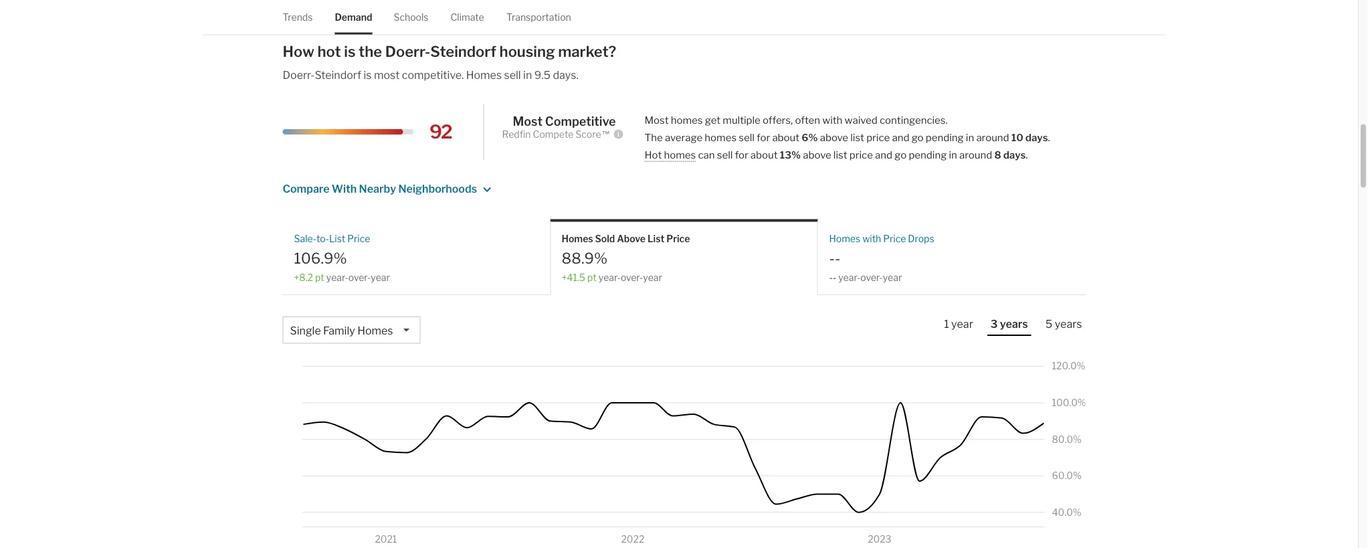Task type: locate. For each thing, give the bounding box(es) containing it.
above down the 6% on the right top
[[803, 149, 832, 161]]

for down offers,
[[757, 131, 770, 143]]

. right 10
[[1048, 131, 1051, 143]]

0 horizontal spatial pt
[[315, 272, 324, 283]]

2 vertical spatial sell
[[717, 149, 733, 161]]

pending
[[926, 131, 964, 143], [909, 149, 947, 161]]

and down "waived"
[[875, 149, 893, 161]]

3 price from the left
[[884, 233, 906, 244]]

days.
[[553, 68, 579, 81]]

years for 3 years
[[1000, 317, 1028, 330]]

0 horizontal spatial most
[[513, 114, 543, 129]]

1 horizontal spatial price
[[667, 233, 690, 244]]

climate link
[[451, 0, 484, 34]]

homes
[[671, 114, 703, 126], [705, 131, 737, 143], [664, 149, 696, 161]]

with right often
[[823, 114, 843, 126]]

1 year button
[[941, 317, 977, 335]]

above
[[820, 131, 849, 143], [803, 149, 832, 161]]

price inside 'homes with price drops -- -- year-over-year'
[[884, 233, 906, 244]]

™
[[601, 129, 611, 140]]

sell down housing
[[504, 68, 521, 81]]

0 vertical spatial homes
[[671, 114, 703, 126]]

0 vertical spatial go
[[912, 131, 924, 143]]

0 vertical spatial with
[[823, 114, 843, 126]]

1 horizontal spatial .
[[1048, 131, 1051, 143]]

over- inside homes sold above list price 88.9% +41.5 pt year-over-year
[[621, 272, 643, 283]]

0 horizontal spatial year-
[[326, 272, 349, 283]]

list right above
[[648, 233, 665, 244]]

3 year- from the left
[[839, 272, 861, 283]]

is left "most"
[[364, 68, 372, 81]]

2 horizontal spatial sell
[[739, 131, 755, 143]]

0 horizontal spatial with
[[823, 114, 843, 126]]

0 vertical spatial is
[[344, 42, 356, 61]]

about left 13% at the right
[[751, 149, 778, 161]]

0 horizontal spatial over-
[[349, 272, 371, 283]]

offers,
[[763, 114, 793, 126]]

0 vertical spatial pending
[[926, 131, 964, 143]]

10
[[1012, 131, 1024, 143]]

1 vertical spatial is
[[364, 68, 372, 81]]

sell down 'multiple'
[[739, 131, 755, 143]]

homes up average
[[671, 114, 703, 126]]

with left drops
[[863, 233, 882, 244]]

0 horizontal spatial is
[[344, 42, 356, 61]]

transportation
[[507, 11, 571, 23]]

1 vertical spatial .
[[1026, 149, 1028, 161]]

0 vertical spatial in
[[523, 68, 532, 81]]

price inside homes sold above list price 88.9% +41.5 pt year-over-year
[[667, 233, 690, 244]]

0 horizontal spatial list
[[329, 233, 346, 244]]

0 horizontal spatial list
[[834, 149, 848, 161]]

drops
[[908, 233, 935, 244]]

1 horizontal spatial list
[[851, 131, 865, 143]]

1 vertical spatial with
[[863, 233, 882, 244]]

with
[[823, 114, 843, 126], [863, 233, 882, 244]]

over- for --
[[861, 272, 883, 283]]

around up 8
[[977, 131, 1010, 143]]

2 list from the left
[[648, 233, 665, 244]]

1 price from the left
[[348, 233, 370, 244]]

transportation link
[[507, 0, 571, 34]]

price left drops
[[884, 233, 906, 244]]

around left 8
[[960, 149, 993, 161]]

sale-
[[294, 233, 317, 244]]

steindorf
[[431, 42, 497, 61], [315, 68, 361, 81]]

schools
[[394, 11, 429, 23]]

homes down average
[[664, 149, 696, 161]]

most inside most homes get multiple offers, often with waived contingencies. the average homes  sell for about 6% above list price and  go pending in around 10 days . hot homes can  sell for about 13% above list price and  go pending in around 8 days .
[[645, 114, 669, 126]]

pt right +8.2
[[315, 272, 324, 283]]

for down 'multiple'
[[735, 149, 749, 161]]

above right the 6% on the right top
[[820, 131, 849, 143]]

price
[[348, 233, 370, 244], [667, 233, 690, 244], [884, 233, 906, 244]]

0 vertical spatial .
[[1048, 131, 1051, 143]]

1 pt from the left
[[315, 272, 324, 283]]

1 year- from the left
[[326, 272, 349, 283]]

list up 106.9%
[[329, 233, 346, 244]]

2 horizontal spatial in
[[966, 131, 975, 143]]

doerr- down how
[[283, 68, 315, 81]]

most down the 9.5
[[513, 114, 543, 129]]

1 horizontal spatial over-
[[621, 272, 643, 283]]

in left the 9.5
[[523, 68, 532, 81]]

1 horizontal spatial most
[[645, 114, 669, 126]]

1 over- from the left
[[349, 272, 371, 283]]

0 vertical spatial sell
[[504, 68, 521, 81]]

is
[[344, 42, 356, 61], [364, 68, 372, 81]]

3 years button
[[988, 317, 1032, 336]]

1 horizontal spatial years
[[1055, 317, 1083, 330]]

years right the '3'
[[1000, 317, 1028, 330]]

3 over- from the left
[[861, 272, 883, 283]]

days right 8
[[1004, 149, 1026, 161]]

sell
[[504, 68, 521, 81], [739, 131, 755, 143], [717, 149, 733, 161]]

homes down get
[[705, 131, 737, 143]]

doerr- up "most"
[[385, 42, 431, 61]]

years right 5
[[1055, 317, 1083, 330]]

1 horizontal spatial doerr-
[[385, 42, 431, 61]]

5 years button
[[1043, 317, 1086, 335]]

demand
[[335, 11, 372, 23]]

year- for --
[[839, 272, 861, 283]]

and down contingencies.
[[892, 131, 910, 143]]

1 horizontal spatial steindorf
[[431, 42, 497, 61]]

year
[[371, 272, 390, 283], [643, 272, 662, 283], [883, 272, 902, 283], [952, 317, 974, 330]]

doerr-steindorf is most competitive. homes sell in 9.5 days.
[[283, 68, 579, 81]]

average
[[665, 131, 703, 143]]

years
[[1000, 317, 1028, 330], [1055, 317, 1083, 330]]

. right 8
[[1026, 149, 1028, 161]]

competitive
[[545, 114, 616, 129]]

1 horizontal spatial pt
[[588, 272, 597, 283]]

1 horizontal spatial list
[[648, 233, 665, 244]]

0 horizontal spatial in
[[523, 68, 532, 81]]

compete
[[533, 129, 574, 140]]

around
[[977, 131, 1010, 143], [960, 149, 993, 161]]

1 horizontal spatial is
[[364, 68, 372, 81]]

how hot is the doerr-steindorf housing market?
[[283, 42, 617, 61]]

1 most from the left
[[645, 114, 669, 126]]

2 pt from the left
[[588, 272, 597, 283]]

and
[[892, 131, 910, 143], [875, 149, 893, 161]]

year- inside homes sold above list price 88.9% +41.5 pt year-over-year
[[599, 272, 621, 283]]

days
[[1026, 131, 1048, 143], [1004, 149, 1026, 161]]

how
[[283, 42, 315, 61]]

score
[[576, 129, 601, 140]]

most
[[645, 114, 669, 126], [513, 114, 543, 129]]

homes sold above list price 88.9% +41.5 pt year-over-year
[[562, 233, 690, 283]]

schools link
[[394, 0, 429, 34]]

0 horizontal spatial .
[[1026, 149, 1028, 161]]

year inside homes sold above list price 88.9% +41.5 pt year-over-year
[[643, 272, 662, 283]]

homes
[[466, 68, 502, 81], [562, 233, 593, 244], [830, 233, 861, 244], [358, 324, 393, 337]]

pt right +41.5
[[588, 272, 597, 283]]

2 over- from the left
[[621, 272, 643, 283]]

in
[[523, 68, 532, 81], [966, 131, 975, 143], [949, 149, 958, 161]]

1 vertical spatial go
[[895, 149, 907, 161]]

go
[[912, 131, 924, 143], [895, 149, 907, 161]]

0 vertical spatial about
[[773, 131, 800, 143]]

about up 13% at the right
[[773, 131, 800, 143]]

days right 10
[[1026, 131, 1048, 143]]

1 years from the left
[[1000, 317, 1028, 330]]

in left 10
[[966, 131, 975, 143]]

year inside button
[[952, 317, 974, 330]]

for
[[757, 131, 770, 143], [735, 149, 749, 161]]

0 horizontal spatial steindorf
[[315, 68, 361, 81]]

2 vertical spatial in
[[949, 149, 958, 161]]

0 horizontal spatial go
[[895, 149, 907, 161]]

1
[[944, 317, 949, 330]]

get
[[705, 114, 721, 126]]

106.9%
[[294, 249, 347, 267]]

year- inside 'homes with price drops -- -- year-over-year'
[[839, 272, 861, 283]]

over-
[[349, 272, 371, 283], [621, 272, 643, 283], [861, 272, 883, 283]]

often
[[795, 114, 821, 126]]

2 horizontal spatial over-
[[861, 272, 883, 283]]

-
[[830, 249, 835, 267], [835, 249, 841, 267], [830, 272, 833, 283], [833, 272, 837, 283]]

homes inside 'homes with price drops -- -- year-over-year'
[[830, 233, 861, 244]]

0 vertical spatial days
[[1026, 131, 1048, 143]]

2 most from the left
[[513, 114, 543, 129]]

steindorf down climate link
[[431, 42, 497, 61]]

1 vertical spatial and
[[875, 149, 893, 161]]

list
[[851, 131, 865, 143], [834, 149, 848, 161]]

0 horizontal spatial doerr-
[[283, 68, 315, 81]]

1 vertical spatial for
[[735, 149, 749, 161]]

sale-to-list price 106.9% +8.2 pt year-over-year
[[294, 233, 390, 283]]

list
[[329, 233, 346, 244], [648, 233, 665, 244]]

price right above
[[667, 233, 690, 244]]

1 horizontal spatial year-
[[599, 272, 621, 283]]

trends link
[[283, 0, 313, 34]]

redfin compete score ™
[[502, 129, 611, 140]]

0 vertical spatial list
[[851, 131, 865, 143]]

price right to-
[[348, 233, 370, 244]]

neighborhoods
[[399, 182, 477, 195]]

most up the
[[645, 114, 669, 126]]

sell right can
[[717, 149, 733, 161]]

in left 8
[[949, 149, 958, 161]]

0 vertical spatial and
[[892, 131, 910, 143]]

6%
[[802, 131, 818, 143]]

2 horizontal spatial price
[[884, 233, 906, 244]]

0 vertical spatial doerr-
[[385, 42, 431, 61]]

1 list from the left
[[329, 233, 346, 244]]

1 vertical spatial sell
[[739, 131, 755, 143]]

0 horizontal spatial years
[[1000, 317, 1028, 330]]

pt inside homes sold above list price 88.9% +41.5 pt year-over-year
[[588, 272, 597, 283]]

doerr-
[[385, 42, 431, 61], [283, 68, 315, 81]]

most competitive
[[513, 114, 616, 129]]

0 horizontal spatial price
[[348, 233, 370, 244]]

2 horizontal spatial year-
[[839, 272, 861, 283]]

+41.5
[[562, 272, 586, 283]]

1 horizontal spatial with
[[863, 233, 882, 244]]

family
[[323, 324, 355, 337]]

price
[[867, 131, 890, 143], [850, 149, 873, 161]]

about
[[773, 131, 800, 143], [751, 149, 778, 161]]

list inside the sale-to-list price 106.9% +8.2 pt year-over-year
[[329, 233, 346, 244]]

.
[[1048, 131, 1051, 143], [1026, 149, 1028, 161]]

steindorf down hot
[[315, 68, 361, 81]]

0 horizontal spatial sell
[[504, 68, 521, 81]]

0 vertical spatial around
[[977, 131, 1010, 143]]

year inside the sale-to-list price 106.9% +8.2 pt year-over-year
[[371, 272, 390, 283]]

pt
[[315, 272, 324, 283], [588, 272, 597, 283]]

0 vertical spatial for
[[757, 131, 770, 143]]

2 year- from the left
[[599, 272, 621, 283]]

year-
[[326, 272, 349, 283], [599, 272, 621, 283], [839, 272, 861, 283]]

1 horizontal spatial for
[[757, 131, 770, 143]]

is left the
[[344, 42, 356, 61]]

2 years from the left
[[1055, 317, 1083, 330]]

1 horizontal spatial sell
[[717, 149, 733, 161]]

2 price from the left
[[667, 233, 690, 244]]

housing
[[500, 42, 555, 61]]

trends
[[283, 11, 313, 23]]

1 vertical spatial around
[[960, 149, 993, 161]]

over- inside 'homes with price drops -- -- year-over-year'
[[861, 272, 883, 283]]



Task type: vqa. For each thing, say whether or not it's contained in the screenshot.
Climate link on the top of page
yes



Task type: describe. For each thing, give the bounding box(es) containing it.
+8.2
[[294, 272, 313, 283]]

1 vertical spatial homes
[[705, 131, 737, 143]]

5 years
[[1046, 317, 1083, 330]]

over- inside the sale-to-list price 106.9% +8.2 pt year-over-year
[[349, 272, 371, 283]]

9.5
[[535, 68, 551, 81]]

5
[[1046, 317, 1053, 330]]

hot
[[318, 42, 341, 61]]

list inside homes sold above list price 88.9% +41.5 pt year-over-year
[[648, 233, 665, 244]]

1 vertical spatial price
[[850, 149, 873, 161]]

homes with price drops -- -- year-over-year
[[830, 233, 935, 283]]

13%
[[780, 149, 801, 161]]

1 vertical spatial steindorf
[[315, 68, 361, 81]]

3 years
[[991, 317, 1028, 330]]

year- for 88.9%
[[599, 272, 621, 283]]

compare
[[283, 182, 330, 195]]

1 vertical spatial above
[[803, 149, 832, 161]]

1 vertical spatial doerr-
[[283, 68, 315, 81]]

climate
[[451, 11, 484, 23]]

above
[[617, 233, 646, 244]]

0 vertical spatial above
[[820, 131, 849, 143]]

1 year
[[944, 317, 974, 330]]

0 vertical spatial price
[[867, 131, 890, 143]]

1 horizontal spatial go
[[912, 131, 924, 143]]

with
[[332, 182, 357, 195]]

0 vertical spatial steindorf
[[431, 42, 497, 61]]

multiple
[[723, 114, 761, 126]]

0 horizontal spatial for
[[735, 149, 749, 161]]

market?
[[558, 42, 617, 61]]

1 vertical spatial days
[[1004, 149, 1026, 161]]

most for most homes get multiple offers, often with waived contingencies. the average homes  sell for about 6% above list price and  go pending in around 10 days . hot homes can  sell for about 13% above list price and  go pending in around 8 days .
[[645, 114, 669, 126]]

demand link
[[335, 0, 372, 34]]

waived
[[845, 114, 878, 126]]

nearby
[[359, 182, 396, 195]]

over- for 88.9%
[[621, 272, 643, 283]]

1 vertical spatial pending
[[909, 149, 947, 161]]

the
[[359, 42, 382, 61]]

sold
[[595, 233, 615, 244]]

is for the
[[344, 42, 356, 61]]

1 vertical spatial in
[[966, 131, 975, 143]]

3
[[991, 317, 998, 330]]

is for most
[[364, 68, 372, 81]]

price inside the sale-to-list price 106.9% +8.2 pt year-over-year
[[348, 233, 370, 244]]

single
[[290, 324, 321, 337]]

homes inside homes sold above list price 88.9% +41.5 pt year-over-year
[[562, 233, 593, 244]]

most
[[374, 68, 400, 81]]

92
[[430, 120, 451, 143]]

with inside 'homes with price drops -- -- year-over-year'
[[863, 233, 882, 244]]

most homes get multiple offers, often with waived contingencies. the average homes  sell for about 6% above list price and  go pending in around 10 days . hot homes can  sell for about 13% above list price and  go pending in around 8 days .
[[645, 114, 1051, 161]]

with inside most homes get multiple offers, often with waived contingencies. the average homes  sell for about 6% above list price and  go pending in around 10 days . hot homes can  sell for about 13% above list price and  go pending in around 8 days .
[[823, 114, 843, 126]]

the
[[645, 131, 663, 143]]

year inside 'homes with price drops -- -- year-over-year'
[[883, 272, 902, 283]]

1 vertical spatial list
[[834, 149, 848, 161]]

8
[[995, 149, 1002, 161]]

contingencies.
[[880, 114, 948, 126]]

88.9%
[[562, 249, 608, 267]]

to-
[[317, 233, 329, 244]]

years for 5 years
[[1055, 317, 1083, 330]]

year- inside the sale-to-list price 106.9% +8.2 pt year-over-year
[[326, 272, 349, 283]]

most for most competitive
[[513, 114, 543, 129]]

pt inside the sale-to-list price 106.9% +8.2 pt year-over-year
[[315, 272, 324, 283]]

1 vertical spatial about
[[751, 149, 778, 161]]

competitive.
[[402, 68, 464, 81]]

redfin
[[502, 129, 531, 140]]

1 horizontal spatial in
[[949, 149, 958, 161]]

2 vertical spatial homes
[[664, 149, 696, 161]]

hot
[[645, 149, 662, 161]]

single family homes
[[290, 324, 393, 337]]

can
[[698, 149, 715, 161]]

compare with nearby neighborhoods
[[283, 182, 477, 195]]



